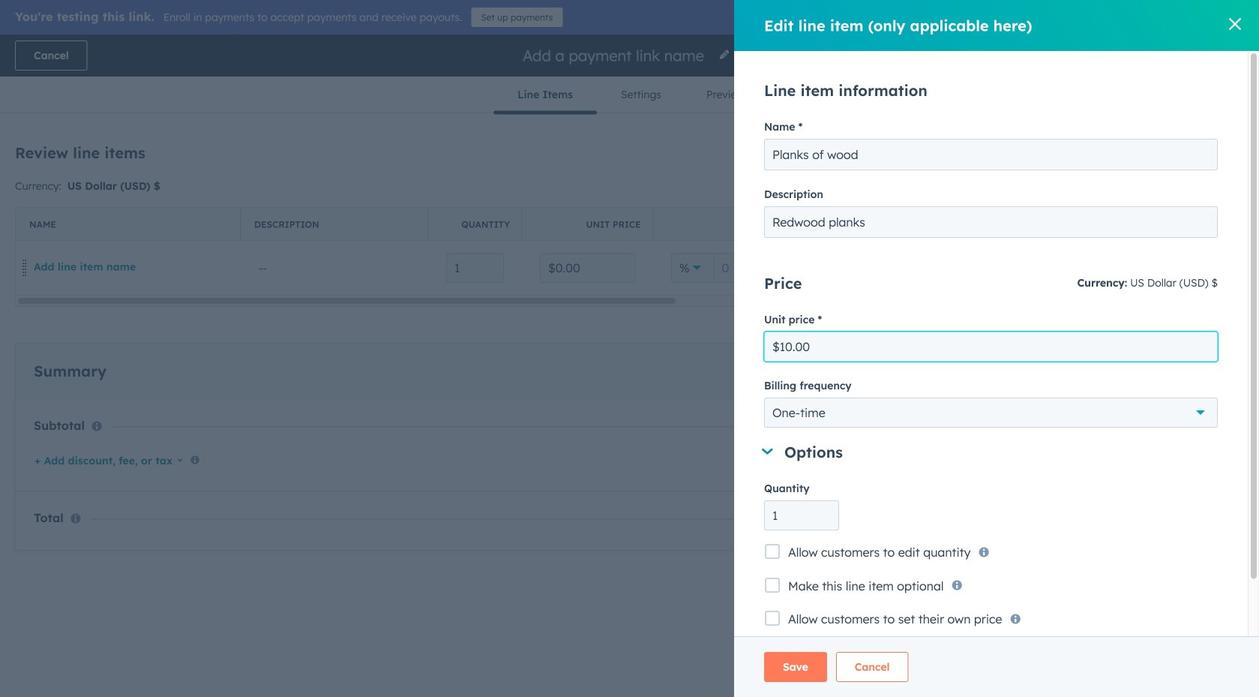 Task type: locate. For each thing, give the bounding box(es) containing it.
column header
[[235, 189, 354, 222], [16, 208, 242, 241], [241, 208, 429, 241], [428, 208, 523, 241], [522, 208, 654, 241], [654, 208, 842, 241], [841, 208, 962, 241], [961, 208, 1187, 241], [1186, 208, 1260, 241]]

none text field inside dialog
[[540, 253, 636, 283]]

None text field
[[540, 253, 636, 283]]

1 press to sort. image from the left
[[417, 200, 423, 210]]

4 press to sort. image from the left
[[820, 200, 825, 210]]

2 press to sort. image from the left
[[601, 200, 606, 210]]

press to sort. image
[[417, 200, 423, 210], [601, 200, 606, 210], [720, 200, 725, 210], [820, 200, 825, 210], [1079, 200, 1085, 210], [1169, 200, 1175, 210]]

page section element
[[0, 35, 1260, 113]]

6 press to sort. element from the left
[[995, 200, 1001, 212]]

1 horizontal spatial press to sort. image
[[995, 200, 1001, 210]]

1 dialog from the left
[[0, 0, 1260, 697]]

Search search field
[[36, 143, 336, 173]]

7 press to sort. element from the left
[[1079, 200, 1085, 212]]

navigation
[[494, 77, 766, 113]]

press to sort. element
[[113, 200, 118, 212], [417, 200, 423, 212], [601, 200, 606, 212], [720, 200, 725, 212], [820, 200, 825, 212], [995, 200, 1001, 212], [1079, 200, 1085, 212], [1169, 200, 1175, 212]]

0 horizontal spatial press to sort. image
[[113, 200, 118, 210]]

3 press to sort. element from the left
[[601, 200, 606, 212]]

2 press to sort. element from the left
[[417, 200, 423, 212]]

5 press to sort. image from the left
[[1079, 200, 1085, 210]]

dialog
[[0, 0, 1260, 697], [735, 0, 1260, 697]]

press to sort. image
[[113, 200, 118, 210], [995, 200, 1001, 210]]

1 press to sort. image from the left
[[113, 200, 118, 210]]

2 press to sort. image from the left
[[995, 200, 1001, 210]]

2 dialog from the left
[[735, 0, 1260, 697]]

None text field
[[765, 139, 1219, 170], [765, 206, 1219, 238], [446, 253, 504, 283], [765, 332, 1219, 362], [765, 500, 840, 531], [765, 139, 1219, 170], [765, 206, 1219, 238], [446, 253, 504, 283], [765, 332, 1219, 362], [765, 500, 840, 531]]

6 press to sort. image from the left
[[1169, 200, 1175, 210]]

pagination navigation
[[509, 296, 645, 316]]

press to sort. image for eighth press to sort. element from right
[[113, 200, 118, 210]]



Task type: vqa. For each thing, say whether or not it's contained in the screenshot.
eighth Press to sort. element from left
yes



Task type: describe. For each thing, give the bounding box(es) containing it.
close image
[[1230, 18, 1242, 30]]

press to sort. image for 6th press to sort. element
[[995, 200, 1001, 210]]

caret image
[[762, 448, 773, 454]]

Add a payment link name field
[[522, 45, 710, 66]]

8 press to sort. element from the left
[[1169, 200, 1175, 212]]

0 text field
[[714, 253, 823, 283]]

4 press to sort. element from the left
[[720, 200, 725, 212]]

5 press to sort. element from the left
[[820, 200, 825, 212]]

1 press to sort. element from the left
[[113, 200, 118, 212]]

3 press to sort. image from the left
[[720, 200, 725, 210]]

navigation inside page section element
[[494, 77, 766, 113]]



